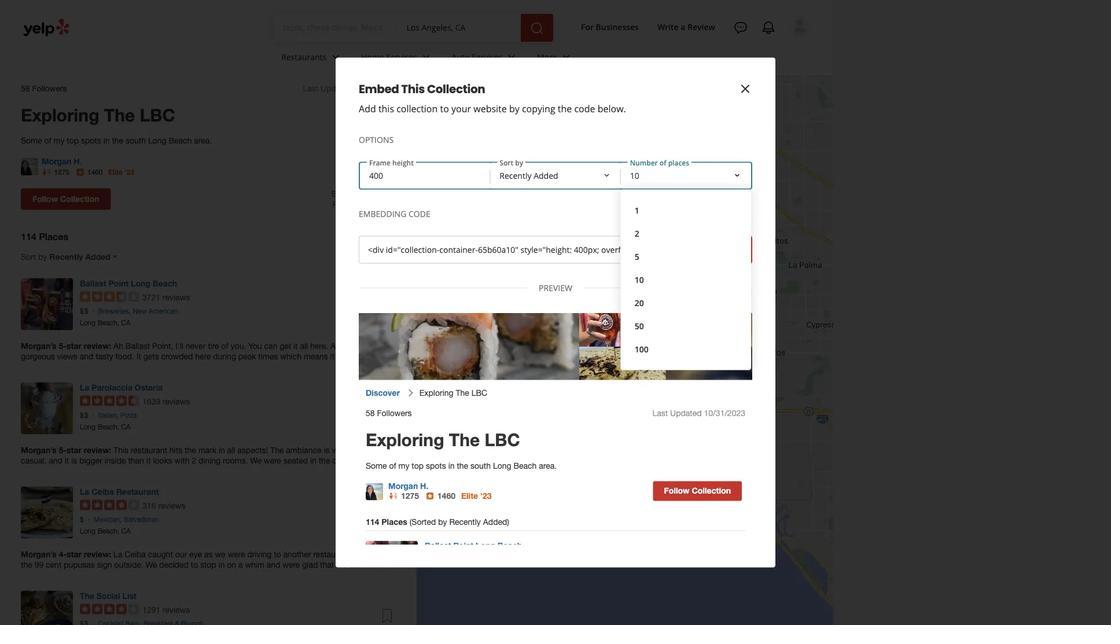 Task type: locate. For each thing, give the bounding box(es) containing it.
2 button
[[630, 222, 742, 245]]

add this collection to your website by copying the code below.
[[359, 102, 626, 115]]

3 beach, from the top
[[98, 527, 119, 535]]

0 vertical spatial morgan's 5-star review:
[[21, 341, 114, 351]]

review: down "breweries"
[[84, 341, 111, 351]]

embed up this
[[359, 81, 399, 97]]

new american link
[[133, 307, 178, 315]]

morgan's 5-star review: down ballast point long beach 'image'
[[21, 341, 114, 351]]

0 horizontal spatial embed
[[332, 189, 357, 198]]

elite
[[108, 168, 123, 176]]

0 vertical spatial star
[[67, 341, 82, 351]]

beach up 3721 reviews
[[153, 279, 177, 288]]

1 long beach, ca from the top
[[80, 319, 131, 327]]

50
[[635, 321, 644, 332]]

messages image
[[734, 21, 748, 35]]

2 review: from the top
[[84, 445, 111, 455]]

elite '23
[[108, 168, 134, 176]]

1 vertical spatial $$
[[80, 411, 89, 420]]

the left social
[[80, 591, 94, 601]]

0 vertical spatial ca
[[121, 319, 131, 327]]

beach, for parolaccia
[[98, 423, 119, 431]]

beach
[[169, 136, 192, 145], [153, 279, 177, 288]]

new
[[133, 307, 147, 315]]

morgan's 5-star review:
[[21, 341, 114, 351], [21, 445, 114, 455]]

la parolaccia osteria image
[[21, 383, 73, 435]]

5- for ballast point long beach
[[59, 341, 67, 351]]

1 vertical spatial 5-
[[59, 445, 67, 455]]

long down $
[[80, 527, 96, 535]]

1 vertical spatial la
[[80, 487, 89, 497]]

3 review: from the top
[[84, 550, 111, 559]]

0 vertical spatial ,
[[129, 307, 131, 315]]

1 horizontal spatial the
[[558, 102, 572, 115]]

0 horizontal spatial the
[[112, 136, 123, 145]]

the right in
[[112, 136, 123, 145]]

ca down mexican , salvadoran
[[121, 527, 131, 535]]

h.
[[74, 156, 82, 166]]

long up 3721 in the left of the page
[[131, 279, 150, 288]]

collection
[[397, 102, 438, 115]]

la for la ceiba restaurant
[[80, 487, 89, 497]]

beach left area.
[[169, 136, 192, 145]]

the left code
[[558, 102, 572, 115]]

1 4.0 star rating image from the top
[[80, 500, 139, 510]]

2 morgan's from the top
[[21, 445, 56, 455]]

for businesses
[[581, 21, 639, 32]]

reviews up "american"
[[163, 292, 190, 302]]

embed collection link
[[332, 189, 396, 198]]

reviews right the 1639
[[163, 397, 190, 406]]

1 vertical spatial long beach, ca
[[80, 423, 131, 431]]

long beach, ca for ceiba
[[80, 527, 131, 535]]

4.0 star rating image down social
[[80, 604, 139, 615]]

long down 3.5 star rating image
[[80, 319, 96, 327]]

1 vertical spatial review:
[[84, 445, 111, 455]]

0 horizontal spatial the
[[80, 591, 94, 601]]

1639
[[142, 397, 160, 406]]

2
[[635, 228, 640, 239]]

morgan's for la ceiba restaurant
[[21, 550, 56, 559]]

star down $
[[67, 550, 82, 559]]

code
[[575, 102, 596, 115]]

in
[[103, 136, 110, 145]]

my
[[54, 136, 65, 145]]

3 ca from the top
[[121, 527, 131, 535]]

follow
[[32, 194, 58, 204]]

None search field
[[274, 14, 567, 42]]

2 vertical spatial review:
[[84, 550, 111, 559]]

follow collection button
[[21, 189, 111, 210]]

below.
[[598, 102, 626, 115]]

2 star from the top
[[67, 445, 82, 455]]

morgan's 5-star review: for ballast point long beach
[[21, 341, 114, 351]]

by
[[509, 102, 520, 115], [38, 252, 47, 262]]

1 vertical spatial star
[[67, 445, 82, 455]]

reviews for 1639 reviews
[[163, 397, 190, 406]]

added
[[85, 252, 110, 262]]

0 vertical spatial la
[[80, 383, 89, 392]]

1 morgan's from the top
[[21, 341, 56, 351]]

0 vertical spatial long beach, ca
[[80, 319, 131, 327]]

star for la ceiba restaurant
[[67, 550, 82, 559]]

0 horizontal spatial by
[[38, 252, 47, 262]]

  text field for the 'tacos, cheap dinner, max's' text field
[[283, 21, 388, 34]]

0 horizontal spatial ,
[[117, 411, 119, 420]]

review: right 4- at the bottom left
[[84, 550, 111, 559]]

5- for la parolaccia osteria
[[59, 445, 67, 455]]

2 5- from the top
[[59, 445, 67, 455]]

review
[[688, 21, 716, 32]]

embed up report
[[332, 189, 357, 198]]

collection up your
[[427, 81, 485, 97]]

social
[[97, 591, 120, 601]]

review:
[[84, 341, 111, 351], [84, 445, 111, 455], [84, 550, 111, 559]]

long beach, ca
[[80, 319, 131, 327], [80, 423, 131, 431], [80, 527, 131, 535]]

1 beach, from the top
[[98, 319, 119, 327]]

morgan's down ballast point long beach 'image'
[[21, 341, 56, 351]]

1 vertical spatial by
[[38, 252, 47, 262]]

0 vertical spatial 4.0 star rating image
[[80, 500, 139, 510]]

la left parolaccia
[[80, 383, 89, 392]]

collection down 1460
[[60, 194, 99, 204]]

1 5- from the top
[[59, 341, 67, 351]]

morgan h. image
[[21, 158, 38, 175]]

3 long beach, ca from the top
[[80, 527, 131, 535]]

long down 4.5 star rating image at the left bottom of the page
[[80, 423, 96, 431]]

the up some of my top spots in the south long beach area.
[[104, 104, 135, 125]]

beach, down mexican link
[[98, 527, 119, 535]]

3 star from the top
[[67, 550, 82, 559]]

, left new
[[129, 307, 131, 315]]

review: down italian
[[84, 445, 111, 455]]

0 vertical spatial morgan's 5-star review: link
[[21, 341, 396, 362]]

0 vertical spatial the
[[104, 104, 135, 125]]

0 vertical spatial 5-
[[59, 341, 67, 351]]

morgan's 5-star review: down la parolaccia osteria image
[[21, 445, 114, 455]]

report collection link
[[333, 199, 396, 209]]

1291
[[142, 605, 160, 615]]

  text field
[[283, 21, 388, 34], [407, 21, 512, 34], [359, 236, 658, 264]]

1291 reviews
[[142, 605, 190, 615]]

embed this collection dialog
[[0, 0, 1112, 625]]

400 number field
[[360, 163, 491, 188]]

long beach, ca down the breweries link
[[80, 319, 131, 327]]

exploring
[[21, 104, 99, 125]]

1 $$ from the top
[[80, 307, 89, 315]]

3721
[[142, 292, 160, 302]]

italian
[[98, 411, 117, 420]]

star down ballast point long beach 'image'
[[67, 341, 82, 351]]

2 horizontal spatial ,
[[129, 307, 131, 315]]

review: for point
[[84, 341, 111, 351]]

1639 reviews
[[142, 397, 190, 406]]

american
[[149, 307, 178, 315]]

2 vertical spatial ,
[[120, 516, 122, 524]]

2 vertical spatial ca
[[121, 527, 131, 535]]

beach,
[[98, 319, 119, 327], [98, 423, 119, 431], [98, 527, 119, 535]]

, left pizza
[[117, 411, 119, 420]]

2 la from the top
[[80, 487, 89, 497]]

star for la parolaccia osteria
[[67, 445, 82, 455]]

for businesses link
[[577, 16, 644, 37]]

the social list link
[[80, 591, 137, 601]]

morgan's down la parolaccia osteria image
[[21, 445, 56, 455]]

$$ down 3.5 star rating image
[[80, 307, 89, 315]]

1 vertical spatial morgan's 5-star review:
[[21, 445, 114, 455]]

2 morgan's 5-star review: link from the top
[[21, 445, 396, 466]]

la left ceiba
[[80, 487, 89, 497]]

morgan's for ballast point long beach
[[21, 341, 56, 351]]

reviews right 316
[[158, 501, 186, 510]]

breweries , new american
[[98, 307, 178, 315]]

1 la from the top
[[80, 383, 89, 392]]

close image
[[739, 82, 753, 96]]

5-
[[59, 341, 67, 351], [59, 445, 67, 455]]

4.5 star rating image
[[80, 396, 139, 406]]

top
[[67, 136, 79, 145]]

the social list image
[[21, 591, 73, 625]]

1 2 5 10
[[635, 205, 644, 285]]

, for 316 reviews
[[120, 516, 122, 524]]

review: for ceiba
[[84, 550, 111, 559]]

la
[[80, 383, 89, 392], [80, 487, 89, 497]]

2 vertical spatial star
[[67, 550, 82, 559]]

2 vertical spatial morgan's
[[21, 550, 56, 559]]

2 vertical spatial beach,
[[98, 527, 119, 535]]

2 4.0 star rating image from the top
[[80, 604, 139, 615]]

beach, down the breweries link
[[98, 319, 119, 327]]

4.0 star rating image
[[80, 500, 139, 510], [80, 604, 139, 615]]

0 vertical spatial review:
[[84, 341, 111, 351]]

morgan's 4-star review:
[[21, 550, 114, 559]]

1 vertical spatial ,
[[117, 411, 119, 420]]

by right website in the left top of the page
[[509, 102, 520, 115]]

code
[[409, 208, 431, 219]]

long
[[148, 136, 167, 145], [131, 279, 150, 288], [80, 319, 96, 327], [80, 423, 96, 431], [80, 527, 96, 535]]

the
[[104, 104, 135, 125], [80, 591, 94, 601]]

1 vertical spatial morgan's 5-star review: link
[[21, 445, 396, 466]]

1 vertical spatial morgan's
[[21, 445, 56, 455]]

morgan's for la parolaccia osteria
[[21, 445, 56, 455]]

morgan's left 4- at the bottom left
[[21, 550, 56, 559]]

write
[[658, 21, 679, 32]]

some of my top spots in the south long beach area.
[[21, 136, 212, 145]]

1 morgan's 5-star review: from the top
[[21, 341, 114, 351]]

0 vertical spatial by
[[509, 102, 520, 115]]

4.0 star rating image for ceiba
[[80, 500, 139, 510]]

4.0 star rating image up mexican link
[[80, 500, 139, 510]]

$
[[80, 516, 84, 524]]

2 morgan's 5-star review: from the top
[[21, 445, 114, 455]]

  text field inside embed this collection dialog
[[359, 236, 658, 264]]

1 review: from the top
[[84, 341, 111, 351]]

preview
[[539, 283, 573, 294]]

pizza
[[120, 411, 137, 420]]

1 vertical spatial beach,
[[98, 423, 119, 431]]

reviews for 3721 reviews
[[163, 292, 190, 302]]

website
[[474, 102, 507, 115]]

0 vertical spatial embed
[[359, 81, 399, 97]]

long beach, ca down mexican link
[[80, 527, 131, 535]]

1 vertical spatial ca
[[121, 423, 131, 431]]

$$ for ballast point long beach
[[80, 307, 89, 315]]

2 beach, from the top
[[98, 423, 119, 431]]

2 long beach, ca from the top
[[80, 423, 131, 431]]

notifications image
[[762, 21, 776, 35]]

options
[[359, 134, 394, 145]]

by right sort
[[38, 252, 47, 262]]

20
[[635, 298, 644, 309]]

1 button
[[630, 199, 742, 222]]

2 ca from the top
[[121, 423, 131, 431]]

morgan
[[42, 156, 71, 166]]

star
[[67, 341, 82, 351], [67, 445, 82, 455], [67, 550, 82, 559]]

1 vertical spatial embed
[[332, 189, 357, 198]]

star down la parolaccia osteria image
[[67, 445, 82, 455]]

morgan's 5-star review: link
[[21, 341, 396, 362], [21, 445, 396, 466]]

the
[[558, 102, 572, 115], [112, 136, 123, 145]]

316
[[142, 501, 156, 510]]

ballast point long beach image
[[21, 278, 73, 330]]

breweries link
[[98, 307, 129, 315]]

0 vertical spatial the
[[558, 102, 572, 115]]

address, neighborhood, city, state or zip text field
[[407, 21, 512, 33]]

1 morgan's 5-star review: link from the top
[[21, 341, 396, 362]]

0 vertical spatial morgan's
[[21, 341, 56, 351]]

long right south
[[148, 136, 167, 145]]

3 morgan's from the top
[[21, 550, 56, 559]]

1 vertical spatial 4.0 star rating image
[[80, 604, 139, 615]]

la ceiba restaurant image
[[21, 487, 73, 539]]

spots
[[81, 136, 101, 145]]

1 star from the top
[[67, 341, 82, 351]]

1 horizontal spatial ,
[[120, 516, 122, 524]]

58
[[21, 84, 30, 93]]

search image
[[530, 21, 544, 35], [530, 21, 544, 35]]

embedding code
[[359, 208, 431, 219]]

reviews right 1291
[[163, 605, 190, 615]]

1 vertical spatial beach
[[153, 279, 177, 288]]

$$ left "italian" link
[[80, 411, 89, 420]]

5- down ballast point long beach 'image'
[[59, 341, 67, 351]]

embed inside embed collection report collection
[[332, 189, 357, 198]]

2 vertical spatial long beach, ca
[[80, 527, 131, 535]]

1 ca from the top
[[121, 319, 131, 327]]

write a review link
[[653, 16, 720, 37]]

1 horizontal spatial the
[[104, 104, 135, 125]]

ca down breweries , new american
[[121, 319, 131, 327]]

by inside embed this collection dialog
[[509, 102, 520, 115]]

0 vertical spatial beach,
[[98, 319, 119, 327]]

ca for 3721
[[121, 319, 131, 327]]

places
[[39, 231, 68, 242]]

2 $$ from the top
[[80, 411, 89, 420]]

114
[[21, 231, 36, 242]]

ceiba
[[92, 487, 114, 497]]

beach, down "italian" link
[[98, 423, 119, 431]]

ca
[[121, 319, 131, 327], [121, 423, 131, 431], [121, 527, 131, 535]]

collection
[[427, 81, 485, 97], [360, 189, 396, 198], [60, 194, 99, 204], [360, 199, 396, 209]]

embed inside dialog
[[359, 81, 399, 97]]

report
[[333, 199, 357, 209]]

5- down la parolaccia osteria image
[[59, 445, 67, 455]]

long beach, ca down "italian" link
[[80, 423, 131, 431]]

ca for 316
[[121, 527, 131, 535]]

ca down pizza link
[[121, 423, 131, 431]]

$$
[[80, 307, 89, 315], [80, 411, 89, 420]]

long for osteria
[[80, 423, 96, 431]]

0 vertical spatial $$
[[80, 307, 89, 315]]

1 horizontal spatial by
[[509, 102, 520, 115]]

, left salvadoran link
[[120, 516, 122, 524]]

1 horizontal spatial embed
[[359, 81, 399, 97]]

, for 1639 reviews
[[117, 411, 119, 420]]



Task type: describe. For each thing, give the bounding box(es) containing it.
long beach, ca for parolaccia
[[80, 423, 131, 431]]

3.5 star rating image
[[80, 292, 139, 302]]

embed collection report collection
[[332, 189, 396, 209]]

of
[[44, 136, 51, 145]]

the inside embed this collection dialog
[[558, 102, 572, 115]]

review: for parolaccia
[[84, 445, 111, 455]]

Sort by field
[[491, 163, 621, 188]]

1460
[[87, 168, 103, 176]]

ballast point long beach
[[80, 279, 177, 288]]

3721 reviews
[[142, 292, 190, 302]]

la ceiba restaurant link
[[80, 487, 159, 497]]

ca for 1639
[[121, 423, 131, 431]]

100 button
[[630, 338, 742, 361]]

close image
[[739, 82, 753, 96]]

morgan's 5-star review: link for 1639 reviews
[[21, 445, 396, 466]]

collection up the report collection link
[[360, 189, 396, 198]]

114 places
[[21, 231, 68, 242]]

collection inside dialog
[[427, 81, 485, 97]]

tacos, cheap dinner, Max's text field
[[283, 21, 388, 33]]

reviews for 316 reviews
[[158, 501, 186, 510]]

long beach, ca for point
[[80, 319, 131, 327]]

recently
[[49, 252, 83, 262]]

list
[[123, 591, 137, 601]]

italian , pizza
[[98, 411, 137, 420]]

50 button
[[630, 315, 742, 338]]

58 followers
[[21, 84, 67, 93]]

messages image
[[734, 21, 748, 35]]

morgan h.
[[42, 156, 82, 166]]

area.
[[194, 136, 212, 145]]

4-
[[59, 550, 67, 559]]

beach, for ceiba
[[98, 527, 119, 535]]

$$ for la parolaccia osteria
[[80, 411, 89, 420]]

4.0 star rating image for social
[[80, 604, 139, 615]]

to
[[440, 102, 449, 115]]

10
[[635, 274, 644, 285]]

5 button
[[630, 245, 742, 268]]

pizza link
[[120, 411, 137, 420]]

collection down embed collection link
[[360, 199, 396, 209]]

20 button
[[630, 292, 742, 315]]

salvadoran link
[[124, 516, 159, 524]]

parolaccia
[[92, 383, 132, 392]]

notifications image
[[762, 21, 776, 35]]

for
[[581, 21, 594, 32]]

10 button
[[630, 268, 742, 292]]

Number of places field
[[621, 163, 752, 370]]

morgan's 4-star review: link
[[21, 549, 396, 570]]

  text field for address, neighborhood, city, state or zip text field
[[407, 21, 512, 34]]

last
[[303, 84, 319, 93]]

1 vertical spatial the
[[80, 591, 94, 601]]

embed for embed this collection
[[359, 81, 399, 97]]

1 vertical spatial the
[[112, 136, 123, 145]]

salvadoran
[[124, 516, 159, 524]]

embed for embed collection report collection
[[332, 189, 357, 198]]

ballast
[[80, 279, 106, 288]]

osteria
[[135, 383, 163, 392]]

collection inside button
[[60, 194, 99, 204]]

restaurant
[[116, 487, 159, 497]]

this
[[401, 81, 425, 97]]

sort
[[21, 252, 36, 262]]

la for la parolaccia osteria
[[80, 383, 89, 392]]

la ceiba restaurant
[[80, 487, 159, 497]]

updated
[[321, 84, 352, 93]]

1275
[[54, 168, 70, 176]]

100
[[635, 344, 649, 355]]

0 vertical spatial beach
[[169, 136, 192, 145]]

the social list
[[80, 591, 137, 601]]

map region
[[376, 68, 969, 625]]

this
[[379, 102, 394, 115]]

1
[[635, 205, 640, 216]]

follow collection
[[32, 194, 99, 204]]

reviews for 1291 reviews
[[163, 605, 190, 615]]

embed this collection
[[359, 81, 485, 97]]

south
[[126, 136, 146, 145]]

morgan's 5-star review: link for 3721 reviews
[[21, 341, 396, 362]]

long for restaurant
[[80, 527, 96, 535]]

point
[[109, 279, 129, 288]]

long for long
[[80, 319, 96, 327]]

, for 3721 reviews
[[129, 307, 131, 315]]

la parolaccia osteria
[[80, 383, 163, 392]]

beach, for point
[[98, 319, 119, 327]]

a
[[681, 21, 686, 32]]

ballast point long beach link
[[80, 279, 177, 288]]

morgan h. link
[[42, 156, 82, 166]]

star for ballast point long beach
[[67, 341, 82, 351]]

breweries
[[98, 307, 129, 315]]

sort by recently added
[[21, 252, 110, 262]]

'23
[[125, 168, 134, 176]]

write a review
[[658, 21, 716, 32]]

lbc
[[140, 104, 175, 125]]

last updated 10/31/2023
[[303, 84, 396, 93]]

316 reviews
[[142, 501, 186, 510]]

some
[[21, 136, 42, 145]]

10/31/2023
[[355, 84, 396, 93]]

la parolaccia osteria link
[[80, 383, 163, 392]]

mexican
[[94, 516, 120, 524]]

exploring the lbc
[[21, 104, 175, 125]]

italian link
[[98, 411, 117, 420]]

morgan's 5-star review: for la parolaccia osteria
[[21, 445, 114, 455]]



Task type: vqa. For each thing, say whether or not it's contained in the screenshot.
4-
yes



